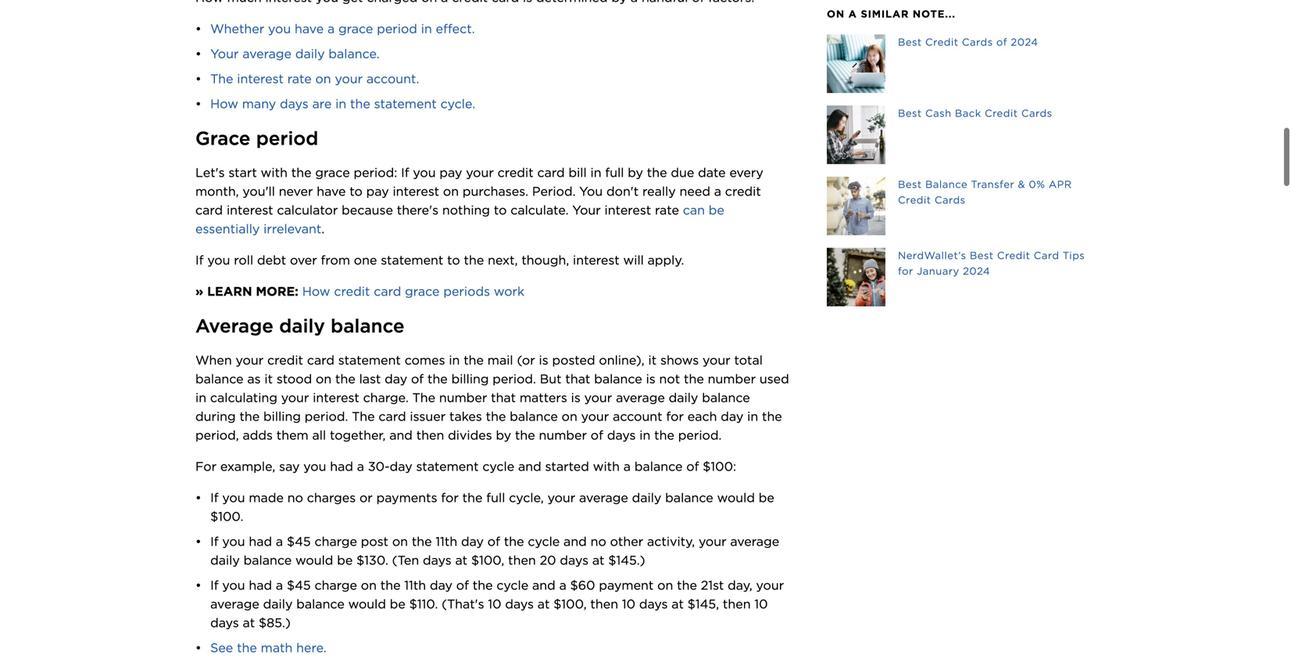 Task type: locate. For each thing, give the bounding box(es) containing it.
period:
[[354, 160, 398, 175]]

charge inside if you had a $45 charge post on the 11th day of the cycle and no other activity, your average daily balance would be $130. (ten days at $100, then 20 days at $145.)
[[315, 529, 357, 545]]

your up purchases.
[[466, 160, 494, 175]]

have
[[295, 16, 324, 32], [317, 179, 346, 194]]

balance down made
[[244, 548, 292, 563]]

2024
[[1012, 36, 1039, 48], [964, 265, 991, 277]]

if up see
[[210, 573, 219, 588]]

the up (ten
[[412, 529, 432, 545]]

0 vertical spatial by
[[628, 160, 644, 175]]

1 vertical spatial $100,
[[554, 592, 587, 607]]

is right matters
[[571, 385, 581, 401]]

$100, down $60 on the bottom left of the page
[[554, 592, 587, 607]]

10
[[488, 592, 502, 607], [622, 592, 636, 607], [755, 592, 768, 607]]

billing up them
[[264, 404, 301, 420]]

2 vertical spatial had
[[249, 573, 272, 588]]

the
[[210, 66, 233, 82], [413, 385, 436, 401], [352, 404, 375, 420]]

if inside if you had a $45 charge on the 11th day of the cycle and a $60 payment on the 21st day, your average daily balance would be $110. (that's 10 days at $100, then 10 days at $145, then 10 days at $85.)
[[210, 573, 219, 588]]

credit down balance
[[899, 194, 932, 206]]

of inside if you had a $45 charge post on the 11th day of the cycle and no other activity, your average daily balance would be $130. (ten days at $100, then 20 days at $145.)
[[488, 529, 501, 545]]

had for be
[[249, 529, 272, 545]]

and inside if you had a $45 charge post on the 11th day of the cycle and no other activity, your average daily balance would be $130. (ten days at $100, then 20 days at $145.)
[[564, 529, 587, 545]]

balance down online),
[[595, 367, 643, 382]]

» learn more:
[[196, 279, 299, 294]]

date
[[699, 160, 726, 175]]

whether you have a grace period in effect. link
[[210, 16, 475, 32]]

note...
[[913, 8, 956, 20]]

0 horizontal spatial is
[[539, 348, 549, 363]]

how up grace
[[210, 91, 239, 107]]

the up $145,
[[677, 573, 698, 588]]

0 horizontal spatial by
[[496, 423, 512, 438]]

irrelevant
[[264, 217, 322, 232]]

0 vertical spatial rate
[[288, 66, 312, 82]]

daily inside if you had a $45 charge post on the 11th day of the cycle and no other activity, your average daily balance would be $130. (ten days at $100, then 20 days at $145.)
[[210, 548, 240, 563]]

grace for the
[[315, 160, 350, 175]]

0 vertical spatial full
[[606, 160, 625, 175]]

you for on
[[222, 573, 245, 588]]

0 horizontal spatial no
[[288, 486, 303, 501]]

to down purchases.
[[494, 198, 507, 213]]

when your credit card statement comes in the mail (or is posted online), it shows your total balance as it stood on the last day of the billing period. but that balance is not the number used in calculating your interest charge. the number that matters is your average daily balance during the billing period. the card issuer takes the balance on your account for each day in the period, adds them all together, and then divides by the number of days in the period.
[[196, 348, 793, 438]]

your down whether at the top left
[[210, 41, 239, 57]]

average inside if you had a $45 charge on the 11th day of the cycle and a $60 payment on the 21st day, your average daily balance would be $110. (that's 10 days at $100, then 10 days at $145, then 10 days at $85.)
[[210, 592, 260, 607]]

the inside if you made no charges or payments for the full cycle, your average daily balance would be $100.
[[463, 486, 483, 501]]

how many days are in the statement cycle.
[[210, 91, 476, 107]]

cards up best cash back credit cards
[[963, 36, 994, 48]]

for down nerdwallet's on the top of page
[[899, 265, 914, 277]]

shows
[[661, 348, 699, 363]]

with right started
[[593, 454, 620, 470]]

$45 inside if you had a $45 charge post on the 11th day of the cycle and no other activity, your average daily balance would be $130. (ten days at $100, then 20 days at $145.)
[[287, 529, 311, 545]]

a down made
[[276, 529, 283, 545]]

charge inside if you had a $45 charge on the 11th day of the cycle and a $60 payment on the 21st day, your average daily balance would be $110. (that's 10 days at $100, then 10 days at $145, then 10 days at $85.)
[[315, 573, 357, 588]]

by up don't
[[628, 160, 644, 175]]

0 vertical spatial would
[[718, 486, 755, 501]]

days up see
[[210, 611, 239, 626]]

number down total
[[708, 367, 756, 382]]

1 vertical spatial how
[[302, 279, 330, 294]]

the up together,
[[352, 404, 375, 420]]

2 vertical spatial to
[[447, 248, 460, 263]]

3 10 from the left
[[755, 592, 768, 607]]

had
[[330, 454, 353, 470], [249, 529, 272, 545], [249, 573, 272, 588]]

if inside if you made no charges or payments for the full cycle, your average daily balance would be $100.
[[210, 486, 219, 501]]

your inside let's start with the grace period: if you pay your credit card bill in full by the due date every month, you'll never have to pay interest on purchases. period. you don't really need a credit card interest calculator because there's nothing to calculate. your interest rate
[[466, 160, 494, 175]]

work
[[494, 279, 525, 294]]

effect.
[[436, 16, 475, 32]]

$100, up if you had a $45 charge on the 11th day of the cycle and a $60 payment on the 21st day, your average daily balance would be $110. (that's 10 days at $100, then 10 days at $145, then 10 days at $85.)
[[472, 548, 505, 563]]

(or
[[517, 348, 536, 363]]

1 horizontal spatial full
[[606, 160, 625, 175]]

would inside if you had a $45 charge post on the 11th day of the cycle and no other activity, your average daily balance would be $130. (ten days at $100, then 20 days at $145.)
[[296, 548, 334, 563]]

1 horizontal spatial the
[[352, 404, 375, 420]]

in right are
[[336, 91, 347, 107]]

days
[[280, 91, 309, 107], [608, 423, 636, 438], [423, 548, 452, 563], [560, 548, 589, 563], [505, 592, 534, 607], [640, 592, 668, 607], [210, 611, 239, 626]]

if for if you roll debt over from one statement to the next, though, interest will apply.
[[196, 248, 204, 263]]

calculate.
[[511, 198, 569, 213]]

0 vertical spatial is
[[539, 348, 549, 363]]

0 horizontal spatial number
[[439, 385, 487, 401]]

last
[[359, 367, 381, 382]]

1 charge from the top
[[315, 529, 357, 545]]

$85.)
[[259, 611, 291, 626]]

them
[[277, 423, 309, 438]]

charge for balance
[[315, 573, 357, 588]]

grace down 'if you roll debt over from one statement to the next, though, interest will apply.'
[[405, 279, 440, 294]]

that
[[566, 367, 591, 382], [491, 385, 516, 401]]

your down you
[[573, 198, 601, 213]]

to up periods
[[447, 248, 460, 263]]

apr
[[1049, 178, 1073, 190]]

takes
[[450, 404, 482, 420]]

have up your average daily balance. link
[[295, 16, 324, 32]]

calculating
[[210, 385, 278, 401]]

credit left card
[[998, 249, 1031, 262]]

best inside "best balance transfer & 0% apr credit cards"
[[899, 178, 923, 190]]

how down over
[[302, 279, 330, 294]]

1 horizontal spatial your
[[573, 198, 601, 213]]

1 vertical spatial to
[[494, 198, 507, 213]]

2 vertical spatial would
[[348, 592, 386, 607]]

would
[[718, 486, 755, 501], [296, 548, 334, 563], [348, 592, 386, 607]]

issuer
[[410, 404, 446, 420]]

grace inside let's start with the grace period: if you pay your credit card bill in full by the due date every month, you'll never have to pay interest on purchases. period. you don't really need a credit card interest calculator because there's nothing to calculate. your interest rate
[[315, 160, 350, 175]]

0 horizontal spatial that
[[491, 385, 516, 401]]

the down the comes
[[428, 367, 448, 382]]

you inside if you had a $45 charge on the 11th day of the cycle and a $60 payment on the 21st day, your average daily balance would be $110. (that's 10 days at $100, then 10 days at $145, then 10 days at $85.)
[[222, 573, 245, 588]]

credit right back
[[985, 107, 1019, 119]]

$45 for daily
[[287, 573, 311, 588]]

posted
[[553, 348, 596, 363]]

1 horizontal spatial with
[[593, 454, 620, 470]]

then
[[417, 423, 445, 438], [508, 548, 536, 563], [591, 592, 619, 607], [723, 592, 751, 607]]

day inside if you had a $45 charge post on the 11th day of the cycle and no other activity, your average daily balance would be $130. (ten days at $100, then 20 days at $145.)
[[461, 529, 484, 545]]

day right each
[[721, 404, 744, 420]]

by right divides
[[496, 423, 512, 438]]

1 vertical spatial with
[[593, 454, 620, 470]]

1 vertical spatial your
[[573, 198, 601, 213]]

0 vertical spatial $45
[[287, 529, 311, 545]]

if inside if you had a $45 charge post on the 11th day of the cycle and no other activity, your average daily balance would be $130. (ten days at $100, then 20 days at $145.)
[[210, 529, 219, 545]]

0 vertical spatial 11th
[[436, 529, 458, 545]]

tips
[[1064, 249, 1086, 262]]

1 horizontal spatial 11th
[[436, 529, 458, 545]]

0 vertical spatial no
[[288, 486, 303, 501]]

of
[[997, 36, 1008, 48], [411, 367, 424, 382], [591, 423, 604, 438], [687, 454, 700, 470], [488, 529, 501, 545], [457, 573, 469, 588]]

1 vertical spatial period
[[256, 122, 319, 145]]

how credit card grace periods work link
[[302, 279, 525, 294]]

period. down each
[[679, 423, 722, 438]]

2 horizontal spatial for
[[899, 265, 914, 277]]

of inside if you had a $45 charge on the 11th day of the cycle and a $60 payment on the 21st day, your average daily balance would be $110. (that's 10 days at $100, then 10 days at $145, then 10 days at $85.)
[[457, 573, 469, 588]]

0 vertical spatial to
[[350, 179, 363, 194]]

no right made
[[288, 486, 303, 501]]

you up see
[[222, 573, 245, 588]]

in right each
[[748, 404, 759, 420]]

statement down divides
[[416, 454, 479, 470]]

your
[[335, 66, 363, 82], [466, 160, 494, 175], [236, 348, 264, 363], [703, 348, 731, 363], [281, 385, 309, 401], [585, 385, 613, 401], [582, 404, 609, 420], [548, 486, 576, 501], [699, 529, 727, 545], [757, 573, 785, 588]]

no inside if you made no charges or payments for the full cycle, your average daily balance would be $100.
[[288, 486, 303, 501]]

credit down note...
[[926, 36, 959, 48]]

0 vertical spatial $100,
[[472, 548, 505, 563]]

month,
[[196, 179, 239, 194]]

days left are
[[280, 91, 309, 107]]

2 charge from the top
[[315, 573, 357, 588]]

card
[[538, 160, 565, 175], [196, 198, 223, 213], [374, 279, 402, 294], [307, 348, 335, 363], [379, 404, 406, 420]]

2 vertical spatial number
[[539, 423, 587, 438]]

1 vertical spatial grace
[[315, 160, 350, 175]]

1 vertical spatial had
[[249, 529, 272, 545]]

the down for example, say you had a 30-day statement cycle and started with a balance of $100:
[[463, 486, 483, 501]]

and inside if you had a $45 charge on the 11th day of the cycle and a $60 payment on the 21st day, your average daily balance would be $110. (that's 10 days at $100, then 10 days at $145, then 10 days at $85.)
[[533, 573, 556, 588]]

number
[[708, 367, 756, 382], [439, 385, 487, 401], [539, 423, 587, 438]]

credit inside "best balance transfer & 0% apr credit cards"
[[899, 194, 932, 206]]

2024 inside "link"
[[1012, 36, 1039, 48]]

cards down balance
[[935, 194, 966, 206]]

0 vertical spatial that
[[566, 367, 591, 382]]

0 horizontal spatial 11th
[[405, 573, 426, 588]]

balance up the here.
[[297, 592, 345, 607]]

when
[[196, 348, 232, 363]]

cycle inside if you had a $45 charge on the 11th day of the cycle and a $60 payment on the 21st day, your average daily balance would be $110. (that's 10 days at $100, then 10 days at $145, then 10 days at $85.)
[[497, 573, 529, 588]]

1 vertical spatial charge
[[315, 573, 357, 588]]

you inside let's start with the grace period: if you pay your credit card bill in full by the due date every month, you'll never have to pay interest on purchases. period. you don't really need a credit card interest calculator because there's nothing to calculate. your interest rate
[[413, 160, 436, 175]]

2 vertical spatial for
[[441, 486, 459, 501]]

made
[[249, 486, 284, 501]]

best inside nerdwallet's best credit card tips for january 2024
[[970, 249, 994, 262]]

2 vertical spatial cycle
[[497, 573, 529, 588]]

0 horizontal spatial your
[[210, 41, 239, 57]]

0 horizontal spatial billing
[[264, 404, 301, 420]]

grace period
[[196, 122, 319, 145]]

1 vertical spatial by
[[496, 423, 512, 438]]

you up your average daily balance. link
[[268, 16, 291, 32]]

average down whether at the top left
[[243, 41, 292, 57]]

or
[[360, 486, 373, 501]]

0 vertical spatial for
[[899, 265, 914, 277]]

1 horizontal spatial $100,
[[554, 592, 587, 607]]

1 vertical spatial it
[[265, 367, 273, 382]]

if you had a $45 charge on the 11th day of the cycle and a $60 payment on the 21st day, your average daily balance would be $110. (that's 10 days at $100, then 10 days at $145, then 10 days at $85.)
[[210, 573, 788, 626]]

on right stood on the bottom left of page
[[316, 367, 332, 382]]

because
[[342, 198, 393, 213]]

1 horizontal spatial no
[[591, 529, 607, 545]]

if up the $100.
[[210, 486, 219, 501]]

1 horizontal spatial would
[[348, 592, 386, 607]]

grace
[[196, 122, 251, 145]]

at
[[456, 548, 468, 563], [593, 548, 605, 563], [538, 592, 550, 607], [672, 592, 684, 607], [243, 611, 255, 626]]

you inside if you made no charges or payments for the full cycle, your average daily balance would be $100.
[[222, 486, 245, 501]]

»
[[196, 279, 204, 294]]

that down the mail
[[491, 385, 516, 401]]

10 right $145,
[[755, 592, 768, 607]]

no inside if you had a $45 charge post on the 11th day of the cycle and no other activity, your average daily balance would be $130. (ten days at $100, then 20 days at $145.)
[[591, 529, 607, 545]]

0 vertical spatial billing
[[452, 367, 489, 382]]

on up are
[[316, 66, 331, 82]]

best for best credit cards of 2024
[[899, 36, 923, 48]]

the down whether at the top left
[[210, 66, 233, 82]]

0 vertical spatial period.
[[493, 367, 536, 382]]

1 horizontal spatial period
[[377, 16, 418, 32]]

your right 'activity,'
[[699, 529, 727, 545]]

1 horizontal spatial by
[[628, 160, 644, 175]]

if for if you made no charges or payments for the full cycle, your average daily balance would be $100.
[[210, 486, 219, 501]]

had inside if you had a $45 charge on the 11th day of the cycle and a $60 payment on the 21st day, your average daily balance would be $110. (that's 10 days at $100, then 10 days at $145, then 10 days at $85.)
[[249, 573, 272, 588]]

full up don't
[[606, 160, 625, 175]]

1 vertical spatial period.
[[305, 404, 348, 420]]

day
[[385, 367, 408, 382], [721, 404, 744, 420], [390, 454, 413, 470], [461, 529, 484, 545], [430, 573, 453, 588]]

essentially
[[196, 217, 260, 232]]

if down the $100.
[[210, 529, 219, 545]]

if up the »
[[196, 248, 204, 263]]

if
[[401, 160, 410, 175], [196, 248, 204, 263], [210, 486, 219, 501], [210, 529, 219, 545], [210, 573, 219, 588]]

how
[[210, 91, 239, 107], [302, 279, 330, 294]]

0 vertical spatial cards
[[963, 36, 994, 48]]

if for if you had a $45 charge on the 11th day of the cycle and a $60 payment on the 21st day, your average daily balance would be $110. (that's 10 days at $100, then 10 days at $145, then 10 days at $85.)
[[210, 573, 219, 588]]

is left not
[[646, 367, 656, 382]]

0 vertical spatial with
[[261, 160, 288, 175]]

0 vertical spatial period
[[377, 16, 418, 32]]

0 horizontal spatial for
[[441, 486, 459, 501]]

1 horizontal spatial 2024
[[1012, 36, 1039, 48]]

average
[[196, 310, 274, 333]]

then inside "when your credit card statement comes in the mail (or is posted online), it shows your total balance as it stood on the last day of the billing period. but that balance is not the number used in calculating your interest charge. the number that matters is your average daily balance during the billing period. the card issuer takes the balance on your account for each day in the period, adds them all together, and then divides by the number of days in the period."
[[417, 423, 445, 438]]

for inside if you made no charges or payments for the full cycle, your average daily balance would be $100.
[[441, 486, 459, 501]]

back
[[956, 107, 982, 119]]

$130.
[[357, 548, 389, 563]]

your inside if you made no charges or payments for the full cycle, your average daily balance would be $100.
[[548, 486, 576, 501]]

card
[[1034, 249, 1060, 262]]

your down online),
[[585, 385, 613, 401]]

it right 'as'
[[265, 367, 273, 382]]

best balance transfer & 0% apr credit cards
[[899, 178, 1073, 206]]

are
[[312, 91, 332, 107]]

0 horizontal spatial period
[[256, 122, 319, 145]]

the up really
[[647, 160, 668, 175]]

2 horizontal spatial number
[[708, 367, 756, 382]]

best inside "link"
[[899, 36, 923, 48]]

10 right "(that's"
[[488, 592, 502, 607]]

pay
[[440, 160, 463, 175], [367, 179, 389, 194]]

for
[[899, 265, 914, 277], [667, 404, 684, 420], [441, 486, 459, 501]]

1 vertical spatial the
[[413, 385, 436, 401]]

the right see
[[237, 636, 257, 651]]

would inside if you made no charges or payments for the full cycle, your average daily balance would be $100.
[[718, 486, 755, 501]]

full left cycle,
[[487, 486, 506, 501]]

1 vertical spatial $45
[[287, 573, 311, 588]]

11th inside if you had a $45 charge post on the 11th day of the cycle and no other activity, your average daily balance would be $130. (ten days at $100, then 20 days at $145.)
[[436, 529, 458, 545]]

credit inside the best cash back credit cards link
[[985, 107, 1019, 119]]

and down 20
[[533, 573, 556, 588]]

1 $45 from the top
[[287, 529, 311, 545]]

not
[[660, 367, 681, 382]]

1 vertical spatial for
[[667, 404, 684, 420]]

you
[[580, 179, 603, 194]]

for inside nerdwallet's best credit card tips for january 2024
[[899, 265, 914, 277]]

balance down "account"
[[635, 454, 683, 470]]

2 vertical spatial cards
[[935, 194, 966, 206]]

$45
[[287, 529, 311, 545], [287, 573, 311, 588]]

the up never
[[292, 160, 312, 175]]

pay up nothing at left top
[[440, 160, 463, 175]]

had inside if you had a $45 charge post on the 11th day of the cycle and no other activity, your average daily balance would be $130. (ten days at $100, then 20 days at $145.)
[[249, 529, 272, 545]]

$45 inside if you had a $45 charge on the 11th day of the cycle and a $60 payment on the 21st day, your average daily balance would be $110. (that's 10 days at $100, then 10 days at $145, then 10 days at $85.)
[[287, 573, 311, 588]]

have inside let's start with the grace period: if you pay your credit card bill in full by the due date every month, you'll never have to pay interest on purchases. period. you don't really need a credit card interest calculator because there's nothing to calculate. your interest rate
[[317, 179, 346, 194]]

statement up last
[[338, 348, 401, 363]]

you for in
[[268, 16, 291, 32]]

cards
[[963, 36, 994, 48], [1022, 107, 1053, 119], [935, 194, 966, 206]]

balance inside if you made no charges or payments for the full cycle, your average daily balance would be $100.
[[666, 486, 714, 501]]

1 vertical spatial billing
[[264, 404, 301, 420]]

daily up $85.)
[[263, 592, 293, 607]]

account.
[[367, 66, 419, 82]]

0 vertical spatial 2024
[[1012, 36, 1039, 48]]

interest inside "when your credit card statement comes in the mail (or is posted online), it shows your total balance as it stood on the last day of the billing period. but that balance is not the number used in calculating your interest charge. the number that matters is your average daily balance during the billing period. the card issuer takes the balance on your account for each day in the period, adds them all together, and then divides by the number of days in the period."
[[313, 385, 360, 401]]

1 vertical spatial no
[[591, 529, 607, 545]]

2 $45 from the top
[[287, 573, 311, 588]]

0 horizontal spatial how
[[210, 91, 239, 107]]

best left balance
[[899, 178, 923, 190]]

10 down the 'payment'
[[622, 592, 636, 607]]

to up because
[[350, 179, 363, 194]]

$100, inside if you had a $45 charge post on the 11th day of the cycle and no other activity, your average daily balance would be $130. (ten days at $100, then 20 days at $145.)
[[472, 548, 505, 563]]

don't
[[607, 179, 639, 194]]

1 vertical spatial have
[[317, 179, 346, 194]]

on up (ten
[[392, 529, 408, 545]]

a down the date
[[715, 179, 722, 194]]

2 horizontal spatial period.
[[679, 423, 722, 438]]

be inside if you had a $45 charge on the 11th day of the cycle and a $60 payment on the 21st day, your average daily balance would be $110. (that's 10 days at $100, then 10 days at $145, then 10 days at $85.)
[[390, 592, 406, 607]]

is right (or
[[539, 348, 549, 363]]

how credit card grace periods work
[[302, 279, 525, 294]]

for inside "when your credit card statement comes in the mail (or is posted online), it shows your total balance as it stood on the last day of the billing period. but that balance is not the number used in calculating your interest charge. the number that matters is your average daily balance during the billing period. the card issuer takes the balance on your account for each day in the period, adds them all together, and then divides by the number of days in the period."
[[667, 404, 684, 420]]

transfer
[[972, 178, 1015, 190]]

average up day,
[[731, 529, 780, 545]]

day down if you made no charges or payments for the full cycle, your average daily balance would be $100.
[[461, 529, 484, 545]]

see the math here. link
[[210, 636, 327, 651]]

and down issuer
[[390, 423, 413, 438]]

whether
[[210, 16, 265, 32]]

be
[[709, 198, 725, 213], [759, 486, 775, 501], [337, 548, 353, 563], [390, 592, 406, 607]]

your inside if you had a $45 charge post on the 11th day of the cycle and no other activity, your average daily balance would be $130. (ten days at $100, then 20 days at $145.)
[[699, 529, 727, 545]]

1 horizontal spatial for
[[667, 404, 684, 420]]

1 vertical spatial 11th
[[405, 573, 426, 588]]

the left next, at the top
[[464, 248, 484, 263]]

you down the $100.
[[222, 529, 245, 545]]

0 horizontal spatial the
[[210, 66, 233, 82]]

grace for a
[[339, 16, 373, 32]]

full inside let's start with the grace period: if you pay your credit card bill in full by the due date every month, you'll never have to pay interest on purchases. period. you don't really need a credit card interest calculator because there's nothing to calculate. your interest rate
[[606, 160, 625, 175]]

on up nothing at left top
[[443, 179, 459, 194]]

1 vertical spatial cycle
[[528, 529, 560, 545]]

your
[[210, 41, 239, 57], [573, 198, 601, 213]]

had up $85.)
[[249, 573, 272, 588]]

cycle down if you had a $45 charge post on the 11th day of the cycle and no other activity, your average daily balance would be $130. (ten days at $100, then 20 days at $145.)
[[497, 573, 529, 588]]

$100, inside if you had a $45 charge on the 11th day of the cycle and a $60 payment on the 21st day, your average daily balance would be $110. (that's 10 days at $100, then 10 days at $145, then 10 days at $85.)
[[554, 592, 587, 607]]

no
[[288, 486, 303, 501], [591, 529, 607, 545]]

0 horizontal spatial would
[[296, 548, 334, 563]]

1 horizontal spatial rate
[[655, 198, 680, 213]]

the left last
[[336, 367, 356, 382]]

by
[[628, 160, 644, 175], [496, 423, 512, 438]]

0 vertical spatial grace
[[339, 16, 373, 32]]

how many days are in the statement cycle. link
[[210, 91, 476, 107]]

1 vertical spatial is
[[646, 367, 656, 382]]

2 vertical spatial is
[[571, 385, 581, 401]]

you inside if you had a $45 charge post on the 11th day of the cycle and no other activity, your average daily balance would be $130. (ten days at $100, then 20 days at $145.)
[[222, 529, 245, 545]]

0 horizontal spatial $100,
[[472, 548, 505, 563]]

0 horizontal spatial with
[[261, 160, 288, 175]]

grace up balance. on the top
[[339, 16, 373, 32]]

0 horizontal spatial pay
[[367, 179, 389, 194]]

that down posted
[[566, 367, 591, 382]]

2 horizontal spatial 10
[[755, 592, 768, 607]]

credit down one at the top of the page
[[334, 279, 370, 294]]

0 horizontal spatial it
[[265, 367, 273, 382]]



Task type: vqa. For each thing, say whether or not it's contained in the screenshot.
2nd "10" from the left
yes



Task type: describe. For each thing, give the bounding box(es) containing it.
interest down you'll
[[227, 198, 273, 213]]

cards inside "link"
[[963, 36, 994, 48]]

0 horizontal spatial to
[[350, 179, 363, 194]]

on right the 'payment'
[[658, 573, 674, 588]]

2 vertical spatial the
[[352, 404, 375, 420]]

in down "account"
[[640, 423, 651, 438]]

in right the comes
[[449, 348, 460, 363]]

daily inside if you had a $45 charge on the 11th day of the cycle and a $60 payment on the 21st day, your average daily balance would be $110. (that's 10 days at $100, then 10 days at $145, then 10 days at $85.)
[[263, 592, 293, 607]]

interest up many
[[237, 66, 284, 82]]

on down matters
[[562, 404, 578, 420]]

activity,
[[648, 529, 695, 545]]

and up cycle,
[[519, 454, 542, 470]]

roll
[[234, 248, 254, 263]]

periods
[[444, 279, 490, 294]]

(ten
[[392, 548, 419, 563]]

0 vertical spatial your
[[210, 41, 239, 57]]

balance inside if you had a $45 charge on the 11th day of the cycle and a $60 payment on the 21st day, your average daily balance would be $110. (that's 10 days at $100, then 10 days at $145, then 10 days at $85.)
[[297, 592, 345, 607]]

how for how many days are in the statement cycle.
[[210, 91, 239, 107]]

$110.
[[410, 592, 438, 607]]

account
[[613, 404, 663, 420]]

card up period.
[[538, 160, 565, 175]]

2 vertical spatial period.
[[679, 423, 722, 438]]

30-
[[368, 454, 390, 470]]

there's
[[397, 198, 439, 213]]

your average daily balance.
[[210, 41, 380, 57]]

be inside can be essentially irrelevant
[[709, 198, 725, 213]]

1 horizontal spatial that
[[566, 367, 591, 382]]

$60
[[571, 573, 596, 588]]

a up balance. on the top
[[328, 16, 335, 32]]

one
[[354, 248, 377, 263]]

cash
[[926, 107, 952, 119]]

daily up the interest rate on your account.
[[295, 41, 325, 57]]

1 vertical spatial number
[[439, 385, 487, 401]]

then inside if you had a $45 charge post on the 11th day of the cycle and no other activity, your average daily balance would be $130. (ten days at $100, then 20 days at $145.)
[[508, 548, 536, 563]]

at up "(that's"
[[456, 548, 468, 563]]

how for how credit card grace periods work
[[302, 279, 330, 294]]

you for post
[[222, 529, 245, 545]]

a left $60 on the bottom left of the page
[[560, 573, 567, 588]]

together,
[[330, 423, 386, 438]]

by inside "when your credit card statement comes in the mail (or is posted online), it shows your total balance as it stood on the last day of the billing period. but that balance is not the number used in calculating your interest charge. the number that matters is your average daily balance during the billing period. the card issuer takes the balance on your account for each day in the period, adds them all together, and then divides by the number of days in the period."
[[496, 423, 512, 438]]

2 horizontal spatial is
[[646, 367, 656, 382]]

2 horizontal spatial the
[[413, 385, 436, 401]]

then down day,
[[723, 592, 751, 607]]

post
[[361, 529, 389, 545]]

as
[[247, 367, 261, 382]]

each
[[688, 404, 718, 420]]

0 vertical spatial it
[[649, 348, 657, 363]]

the down matters
[[515, 423, 536, 438]]

can
[[683, 198, 705, 213]]

a right 'on'
[[849, 8, 858, 20]]

balance
[[926, 178, 968, 190]]

here.
[[297, 636, 327, 651]]

2 10 from the left
[[622, 592, 636, 607]]

your up 'as'
[[236, 348, 264, 363]]

2024 inside nerdwallet's best credit card tips for january 2024
[[964, 265, 991, 277]]

learn
[[207, 279, 252, 294]]

can be essentially irrelevant
[[196, 198, 729, 232]]

your inside let's start with the grace period: if you pay your credit card bill in full by the due date every month, you'll never have to pay interest on purchases. period. you don't really need a credit card interest calculator because there's nothing to calculate. your interest rate
[[573, 198, 601, 213]]

the down 'shows'
[[684, 367, 705, 382]]

a inside let's start with the grace period: if you pay your credit card bill in full by the due date every month, you'll never have to pay interest on purchases. period. you don't really need a credit card interest calculator because there's nothing to calculate. your interest rate
[[715, 179, 722, 194]]

in left effect.
[[421, 16, 432, 32]]

(that's
[[442, 592, 485, 607]]

the down calculating
[[240, 404, 260, 420]]

payment
[[599, 573, 654, 588]]

the left the mail
[[464, 348, 484, 363]]

0%
[[1030, 178, 1046, 190]]

see
[[210, 636, 233, 651]]

average inside if you made no charges or payments for the full cycle, your average daily balance would be $100.
[[580, 486, 629, 501]]

0 horizontal spatial rate
[[288, 66, 312, 82]]

every
[[730, 160, 764, 175]]

credit inside "when your credit card statement comes in the mail (or is posted online), it shows your total balance as it stood on the last day of the billing period. but that balance is not the number used in calculating your interest charge. the number that matters is your average daily balance during the billing period. the card issuer takes the balance on your account for each day in the period, adds them all together, and then divides by the number of days in the period."
[[267, 348, 303, 363]]

if you had a $45 charge post on the 11th day of the cycle and no other activity, your average daily balance would be $130. (ten days at $100, then 20 days at $145.)
[[210, 529, 784, 563]]

11th inside if you had a $45 charge on the 11th day of the cycle and a $60 payment on the 21st day, your average daily balance would be $110. (that's 10 days at $100, then 10 days at $145, then 10 days at $85.)
[[405, 573, 426, 588]]

example,
[[220, 454, 276, 470]]

then down $60 on the bottom left of the page
[[591, 592, 619, 607]]

january
[[917, 265, 960, 277]]

card up stood on the bottom left of page
[[307, 348, 335, 363]]

statement inside "when your credit card statement comes in the mail (or is posted online), it shows your total balance as it stood on the last day of the billing period. but that balance is not the number used in calculating your interest charge. the number that matters is your average daily balance during the billing period. the card issuer takes the balance on your account for each day in the period, adds them all together, and then divides by the number of days in the period."
[[338, 348, 401, 363]]

balance down when
[[196, 367, 244, 382]]

on inside let's start with the grace period: if you pay your credit card bill in full by the due date every month, you'll never have to pay interest on purchases. period. you don't really need a credit card interest calculator because there's nothing to calculate. your interest rate
[[443, 179, 459, 194]]

if for if you had a $45 charge post on the 11th day of the cycle and no other activity, your average daily balance would be $130. (ten days at $100, then 20 days at $145.)
[[210, 529, 219, 545]]

at left $85.)
[[243, 611, 255, 626]]

start
[[229, 160, 257, 175]]

a up $85.)
[[276, 573, 283, 588]]

average inside "when your credit card statement comes in the mail (or is posted online), it shows your total balance as it stood on the last day of the billing period. but that balance is not the number used in calculating your interest charge. the number that matters is your average daily balance during the billing period. the card issuer takes the balance on your account for each day in the period, adds them all together, and then divides by the number of days in the period."
[[616, 385, 665, 401]]

you right say
[[304, 454, 326, 470]]

charge.
[[363, 385, 409, 401]]

$45 for be
[[287, 529, 311, 545]]

more:
[[256, 279, 299, 294]]

credit down every on the top of page
[[726, 179, 762, 194]]

during
[[196, 404, 236, 420]]

at left $145,
[[672, 592, 684, 607]]

1 vertical spatial cards
[[1022, 107, 1053, 119]]

1 horizontal spatial number
[[539, 423, 587, 438]]

total
[[735, 348, 763, 363]]

on
[[827, 8, 845, 20]]

.
[[322, 217, 325, 232]]

statement down account.
[[374, 91, 437, 107]]

all
[[312, 423, 326, 438]]

at down 20
[[538, 592, 550, 607]]

the down used
[[763, 404, 783, 420]]

by inside let's start with the grace period: if you pay your credit card bill in full by the due date every month, you'll never have to pay interest on purchases. period. you don't really need a credit card interest calculator because there's nothing to calculate. your interest rate
[[628, 160, 644, 175]]

days right "(that's"
[[505, 592, 534, 607]]

online),
[[599, 348, 645, 363]]

in up during
[[196, 385, 207, 401]]

of inside "link"
[[997, 36, 1008, 48]]

with inside let's start with the grace period: if you pay your credit card bill in full by the due date every month, you'll never have to pay interest on purchases. period. you don't really need a credit card interest calculator because there's nothing to calculate. your interest rate
[[261, 160, 288, 175]]

card down one at the top of the page
[[374, 279, 402, 294]]

bill
[[569, 160, 587, 175]]

your down balance. on the top
[[335, 66, 363, 82]]

0 vertical spatial the
[[210, 66, 233, 82]]

the down (ten
[[381, 573, 401, 588]]

used
[[760, 367, 790, 382]]

best balance transfer & 0% apr credit cards link
[[827, 177, 1096, 235]]

in inside let's start with the grace period: if you pay your credit card bill in full by the due date every month, you'll never have to pay interest on purchases. period. you don't really need a credit card interest calculator because there's nothing to calculate. your interest rate
[[591, 160, 602, 175]]

cards inside "best balance transfer & 0% apr credit cards"
[[935, 194, 966, 206]]

and inside "when your credit card statement comes in the mail (or is posted online), it shows your total balance as it stood on the last day of the billing period. but that balance is not the number used in calculating your interest charge. the number that matters is your average daily balance during the billing period. the card issuer takes the balance on your account for each day in the period, adds them all together, and then divides by the number of days in the period."
[[390, 423, 413, 438]]

1 vertical spatial pay
[[367, 179, 389, 194]]

let's
[[196, 160, 225, 175]]

your left total
[[703, 348, 731, 363]]

best cash back credit cards
[[899, 107, 1053, 119]]

0 vertical spatial have
[[295, 16, 324, 32]]

daily inside if you made no charges or payments for the full cycle, your average daily balance would be $100.
[[632, 486, 662, 501]]

interest left will on the left of page
[[573, 248, 620, 263]]

$145.)
[[609, 548, 646, 563]]

2 horizontal spatial to
[[494, 198, 507, 213]]

21st
[[701, 573, 724, 588]]

if inside let's start with the grace period: if you pay your credit card bill in full by the due date every month, you'll never have to pay interest on purchases. period. you don't really need a credit card interest calculator because there's nothing to calculate. your interest rate
[[401, 160, 410, 175]]

other
[[610, 529, 644, 545]]

cycle inside if you had a $45 charge post on the 11th day of the cycle and no other activity, your average daily balance would be $130. (ten days at $100, then 20 days at $145.)
[[528, 529, 560, 545]]

credit inside nerdwallet's best credit card tips for january 2024
[[998, 249, 1031, 262]]

1 10 from the left
[[488, 592, 502, 607]]

&
[[1019, 178, 1026, 190]]

0 vertical spatial number
[[708, 367, 756, 382]]

1 horizontal spatial is
[[571, 385, 581, 401]]

day up "charge."
[[385, 367, 408, 382]]

be inside if you had a $45 charge post on the 11th day of the cycle and no other activity, your average daily balance would be $130. (ten days at $100, then 20 days at $145.)
[[337, 548, 353, 563]]

be inside if you made no charges or payments for the full cycle, your average daily balance would be $100.
[[759, 486, 775, 501]]

the down if you made no charges or payments for the full cycle, your average daily balance would be $100.
[[504, 529, 524, 545]]

due
[[671, 160, 695, 175]]

nerdwallet's best credit card tips for january 2024
[[899, 249, 1086, 277]]

your left "account"
[[582, 404, 609, 420]]

apply.
[[648, 248, 685, 263]]

balance inside if you had a $45 charge post on the 11th day of the cycle and no other activity, your average daily balance would be $130. (ten days at $100, then 20 days at $145.)
[[244, 548, 292, 563]]

say
[[279, 454, 300, 470]]

similar
[[861, 8, 910, 20]]

you for one
[[208, 248, 230, 263]]

at left $145.)
[[593, 548, 605, 563]]

period.
[[532, 179, 576, 194]]

1 horizontal spatial to
[[447, 248, 460, 263]]

credit up purchases.
[[498, 160, 534, 175]]

1 horizontal spatial billing
[[452, 367, 489, 382]]

0 vertical spatial cycle
[[483, 454, 515, 470]]

days right 20
[[560, 548, 589, 563]]

average daily balance
[[196, 310, 405, 333]]

balance down matters
[[510, 404, 558, 420]]

the up "(that's"
[[473, 573, 493, 588]]

for example, say you had a 30-day statement cycle and started with a balance of $100:
[[196, 454, 737, 470]]

card down month,
[[196, 198, 223, 213]]

from
[[321, 248, 350, 263]]

card down "charge."
[[379, 404, 406, 420]]

a left 30-
[[357, 454, 364, 470]]

if you made no charges or payments for the full cycle, your average daily balance would be $100.
[[210, 486, 779, 520]]

rate inside let's start with the grace period: if you pay your credit card bill in full by the due date every month, you'll never have to pay interest on purchases. period. you don't really need a credit card interest calculator because there's nothing to calculate. your interest rate
[[655, 198, 680, 213]]

your inside if you had a $45 charge on the 11th day of the cycle and a $60 payment on the 21st day, your average daily balance would be $110. (that's 10 days at $100, then 10 days at $145, then 10 days at $85.)
[[757, 573, 785, 588]]

1 horizontal spatial period.
[[493, 367, 536, 382]]

0 vertical spatial had
[[330, 454, 353, 470]]

a down "account"
[[624, 454, 631, 470]]

a inside if you had a $45 charge post on the 11th day of the cycle and no other activity, your average daily balance would be $130. (ten days at $100, then 20 days at $145.)
[[276, 529, 283, 545]]

best for best cash back credit cards
[[899, 107, 923, 119]]

credit inside best credit cards of 2024 "link"
[[926, 36, 959, 48]]

math
[[261, 636, 293, 651]]

nerdwallet's
[[899, 249, 967, 262]]

$100:
[[703, 454, 737, 470]]

days down the 'payment'
[[640, 592, 668, 607]]

on down $130.
[[361, 573, 377, 588]]

let's start with the grace period: if you pay your credit card bill in full by the due date every month, you'll never have to pay interest on purchases. period. you don't really need a credit card interest calculator because there's nothing to calculate. your interest rate
[[196, 160, 768, 213]]

the down "account"
[[655, 423, 675, 438]]

interest down don't
[[605, 198, 652, 213]]

the right are
[[350, 91, 371, 107]]

2 vertical spatial grace
[[405, 279, 440, 294]]

1 vertical spatial that
[[491, 385, 516, 401]]

many
[[242, 91, 276, 107]]

interest up there's
[[393, 179, 440, 194]]

0 horizontal spatial period.
[[305, 404, 348, 420]]

on inside if you had a $45 charge post on the 11th day of the cycle and no other activity, your average daily balance would be $130. (ten days at $100, then 20 days at $145.)
[[392, 529, 408, 545]]

day inside if you had a $45 charge on the 11th day of the cycle and a $60 payment on the 21st day, your average daily balance would be $110. (that's 10 days at $100, then 10 days at $145, then 10 days at $85.)
[[430, 573, 453, 588]]

adds
[[243, 423, 273, 438]]

you for payments
[[222, 486, 245, 501]]

matters
[[520, 385, 568, 401]]

daily down more:
[[279, 310, 325, 333]]

day up payments
[[390, 454, 413, 470]]

average inside if you had a $45 charge post on the 11th day of the cycle and no other activity, your average daily balance would be $130. (ten days at $100, then 20 days at $145.)
[[731, 529, 780, 545]]

had for daily
[[249, 573, 272, 588]]

the interest rate on your account.
[[210, 66, 419, 82]]

started
[[546, 454, 590, 470]]

balance.
[[329, 41, 380, 57]]

best for best balance transfer & 0% apr credit cards
[[899, 178, 923, 190]]

nerdwallet's best credit card tips for january 2024 link
[[827, 248, 1096, 307]]

statement up how credit card grace periods work
[[381, 248, 444, 263]]

cycle.
[[441, 91, 476, 107]]

days inside "when your credit card statement comes in the mail (or is posted online), it shows your total balance as it stood on the last day of the billing period. but that balance is not the number used in calculating your interest charge. the number that matters is your average daily balance during the billing period. the card issuer takes the balance on your account for each day in the period, adds them all together, and then divides by the number of days in the period."
[[608, 423, 636, 438]]

if you roll debt over from one statement to the next, though, interest will apply.
[[196, 248, 685, 263]]

days right (ten
[[423, 548, 452, 563]]

best credit cards of 2024
[[899, 36, 1039, 48]]

daily inside "when your credit card statement comes in the mail (or is posted online), it shows your total balance as it stood on the last day of the billing period. but that balance is not the number used in calculating your interest charge. the number that matters is your average daily balance during the billing period. the card issuer takes the balance on your account for each day in the period, adds them all together, and then divides by the number of days in the period."
[[669, 385, 699, 401]]

balance up last
[[331, 310, 405, 333]]

you'll
[[243, 179, 275, 194]]

1 horizontal spatial pay
[[440, 160, 463, 175]]

charge for $130.
[[315, 529, 357, 545]]

balance up each
[[702, 385, 751, 401]]

full inside if you made no charges or payments for the full cycle, your average daily balance would be $100.
[[487, 486, 506, 501]]

the right takes
[[486, 404, 506, 420]]

20
[[540, 548, 557, 563]]

payments
[[377, 486, 438, 501]]

your down stood on the bottom left of page
[[281, 385, 309, 401]]

would inside if you had a $45 charge on the 11th day of the cycle and a $60 payment on the 21st day, your average daily balance would be $110. (that's 10 days at $100, then 10 days at $145, then 10 days at $85.)
[[348, 592, 386, 607]]

charges
[[307, 486, 356, 501]]



